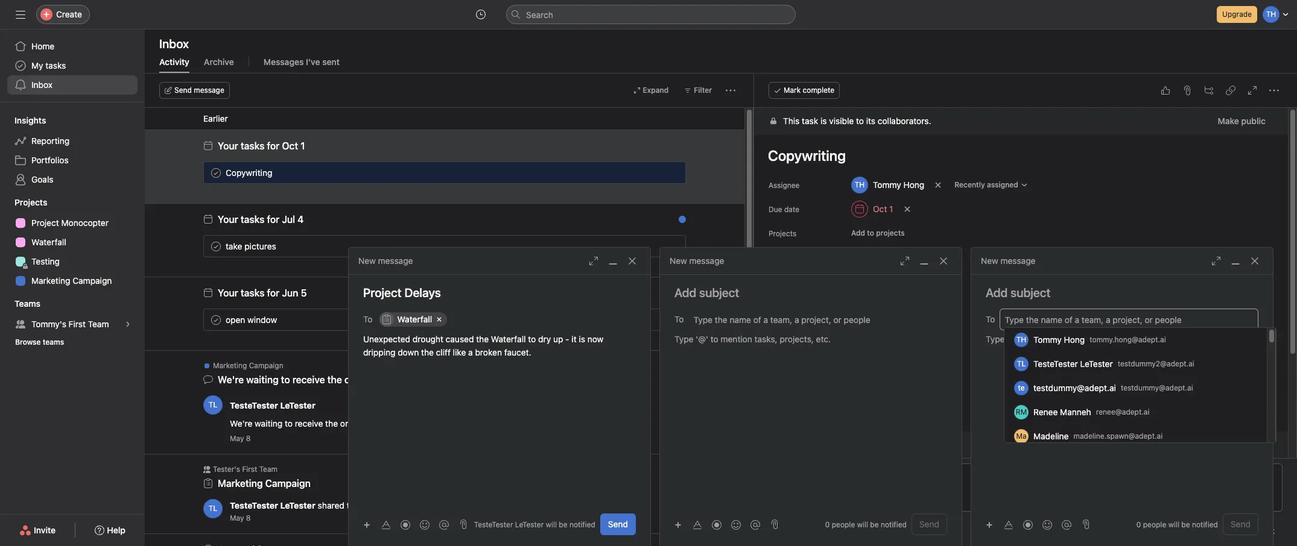 Task type: describe. For each thing, give the bounding box(es) containing it.
8 inside the testetester letester shared this project with you may 8
[[246, 514, 251, 523]]

letester for testetester letester shared this project with you may 8
[[280, 501, 315, 511]]

th
[[849, 527, 859, 536]]

Task Name text field
[[760, 142, 1274, 170]]

testetester for testetester letester
[[230, 400, 278, 411]]

like
[[453, 348, 466, 358]]

Type the name of a team, a project, or people text field
[[1005, 313, 1191, 327]]

0 for add subject text box related to type the name of a team, a project, or people text field's toolbar
[[1137, 520, 1141, 529]]

a
[[468, 348, 473, 358]]

toolbar for 3rd add subject text box from right
[[358, 516, 455, 534]]

collaborators.
[[878, 116, 931, 126]]

campaign inside 'link'
[[73, 276, 112, 286]]

5
[[301, 288, 307, 299]]

send for send button for toolbar for 3rd add subject text box from right
[[608, 519, 628, 530]]

Completed checkbox
[[209, 313, 223, 327]]

for for jul
[[267, 214, 279, 225]]

hong
[[903, 180, 924, 190]]

mark complete
[[784, 86, 834, 95]]

faucet.
[[504, 348, 531, 358]]

letester for testetester letester will be notified
[[515, 520, 544, 529]]

inbox link
[[7, 75, 138, 95]]

to up testetester letester
[[281, 375, 290, 386]]

waterfall cell
[[380, 313, 447, 327]]

to inside button
[[867, 229, 874, 238]]

minimize image for add subject text box related to type the name of a team, a project, or people text field
[[1231, 256, 1240, 266]]

expand popout to full screen image for minimize icon for add subject text box related to type the name of a team, a project, or people text field
[[1211, 256, 1221, 266]]

1 add subject text field from the left
[[349, 285, 650, 302]]

add subject text field for type the name of a team, a project, or people text field
[[971, 285, 1273, 302]]

expand button
[[628, 82, 674, 99]]

you
[[411, 501, 425, 511]]

archive link
[[204, 57, 234, 73]]

1 vertical spatial marketing
[[213, 361, 247, 370]]

insights button
[[0, 115, 46, 127]]

order for we ca...
[[344, 375, 369, 386]]

1 horizontal spatial campaign
[[249, 361, 283, 370]]

browse
[[15, 338, 41, 347]]

up
[[553, 334, 563, 344]]

record a video image for emoji icon associated with insert an object icon associated with type the name of a team, a project, or people text field
[[1023, 520, 1033, 530]]

project
[[363, 501, 391, 511]]

will for send button associated with toolbar corresponding to type the name of a team, a project, or people text box's add subject text box
[[857, 520, 868, 529]]

jun
[[282, 288, 298, 299]]

visible
[[829, 116, 854, 126]]

waterfall inside unexpected drought caused the waterfall to dry up - it is now dripping down the cliff like a broken faucet.
[[491, 334, 526, 344]]

be for emoji icon associated with insert an object icon associated with type the name of a team, a project, or people text field
[[1182, 520, 1190, 529]]

we're for we're waiting to receive the order before we can proceed. may 8
[[230, 419, 252, 429]]

copywriting
[[226, 167, 272, 178]]

remove assignee image
[[935, 182, 942, 189]]

we're waiting to receive the order before we can proceed. may 8
[[230, 419, 455, 443]]

upgrade
[[1222, 10, 1252, 19]]

0 people will be notified for send button related to add subject text box related to type the name of a team, a project, or people text field's toolbar
[[1137, 520, 1218, 529]]

expand
[[643, 86, 669, 95]]

more actions image
[[726, 86, 735, 95]]

portfolios link
[[7, 151, 138, 170]]

tester's first team
[[213, 465, 278, 474]]

0 likes. click to like this task image for your tasks for jun 5
[[650, 315, 660, 325]]

toolbar for add subject text box related to type the name of a team, a project, or people text field
[[981, 516, 1078, 534]]

1 vertical spatial tl button
[[203, 500, 223, 519]]

unexpected
[[363, 334, 410, 344]]

tommy's first team link
[[7, 315, 138, 334]]

formatting image
[[693, 520, 702, 530]]

insights element
[[0, 110, 145, 192]]

pictures
[[244, 241, 276, 251]]

teams element
[[0, 293, 145, 354]]

caused
[[446, 334, 474, 344]]

help
[[107, 525, 125, 536]]

emoji image for type the name of a team, a project, or people text box's insert an object icon
[[731, 520, 741, 530]]

your tasks for oct 1
[[218, 141, 305, 151]]

mark
[[784, 86, 801, 95]]

tasks for your tasks for jul 4
[[241, 214, 264, 225]]

to inside unexpected drought caused the waterfall to dry up - it is now dripping down the cliff like a broken faucet.
[[528, 334, 536, 344]]

tester's
[[213, 465, 240, 474]]

your for your tasks for jun 5
[[218, 288, 238, 299]]

filter button
[[679, 82, 717, 99]]

1 vertical spatial marketing campaign
[[213, 361, 283, 370]]

may inside the testetester letester shared this project with you may 8
[[230, 514, 244, 523]]

is inside main content
[[821, 116, 827, 126]]

this
[[347, 501, 361, 511]]

send message button
[[159, 82, 230, 99]]

projects
[[876, 229, 905, 238]]

1 add to bookmarks image from the top
[[653, 291, 663, 301]]

public
[[1241, 116, 1266, 126]]

to for 3rd add subject text box from right
[[363, 314, 373, 324]]

will for send button related to add subject text box related to type the name of a team, a project, or people text field's toolbar
[[1168, 520, 1179, 529]]

recently assigned
[[955, 180, 1018, 189]]

order for we
[[340, 419, 361, 429]]

0 vertical spatial tl
[[209, 401, 217, 410]]

marketing campaign link
[[7, 271, 138, 291]]

my tasks
[[31, 60, 66, 71]]

testetester letester will be notified
[[474, 520, 595, 529]]

date
[[784, 205, 799, 214]]

0 for toolbar corresponding to type the name of a team, a project, or people text box's add subject text box
[[825, 520, 830, 529]]

send for send button associated with toolbar corresponding to type the name of a team, a project, or people text box's add subject text box
[[919, 519, 939, 530]]

take pictures
[[226, 241, 276, 251]]

completed image for your tasks for jul 4
[[209, 239, 223, 254]]

expand popout to full screen image for type the name of a team, a project, or people text box's add subject text box's minimize icon
[[900, 256, 910, 266]]

see details, tommy's first team image
[[124, 321, 132, 328]]

for for oct
[[267, 141, 279, 151]]

take
[[226, 241, 242, 251]]

add to projects
[[851, 229, 905, 238]]

tommy's first team
[[31, 319, 109, 329]]

for for jun
[[267, 288, 279, 299]]

activity link
[[159, 57, 189, 73]]

1 dialog from the left
[[349, 248, 650, 547]]

to inside "we're waiting to receive the order before we can proceed. may 8"
[[285, 419, 293, 429]]

testing link
[[7, 252, 138, 271]]

completed image for your tasks for jun 5
[[209, 313, 223, 327]]

reporting link
[[7, 132, 138, 151]]

insights
[[14, 115, 46, 125]]

your tasks for jul 4 link
[[218, 214, 304, 225]]

this task is visible to its collaborators.
[[783, 116, 931, 126]]

invite
[[34, 525, 56, 536]]

2 add to bookmarks image from the top
[[653, 365, 663, 375]]

filter
[[694, 86, 712, 95]]

goals link
[[7, 170, 138, 189]]

activity
[[159, 57, 189, 67]]

at mention image for toolbar corresponding to type the name of a team, a project, or people text box's add subject text box
[[751, 520, 760, 530]]

make public button
[[1210, 110, 1274, 132]]

1 inside dropdown button
[[889, 204, 893, 214]]

upgrade button
[[1217, 6, 1257, 23]]

3 dialog from the left
[[971, 248, 1273, 547]]

leave task
[[1232, 526, 1275, 536]]

projects button
[[0, 197, 47, 209]]

messages i've sent link
[[264, 57, 340, 73]]

new message for type the name of a team, a project, or people text box's add subject text box
[[670, 256, 724, 266]]

to for type the name of a team, a project, or people text box's add subject text box
[[675, 314, 684, 324]]

8 inside "we're waiting to receive the order before we can proceed. may 8"
[[246, 434, 251, 443]]

tl inside the "copywriting" dialog
[[866, 527, 875, 536]]

project monocopter
[[31, 218, 109, 228]]

receive for we're waiting to receive the order before we can proceed. may 8
[[295, 419, 323, 429]]

your tasks for jun 5 link
[[218, 288, 307, 299]]

reporting
[[31, 136, 69, 146]]

complete
[[803, 86, 834, 95]]

first for tommy's
[[69, 319, 86, 329]]

global element
[[0, 30, 145, 102]]

0 likes. click to like this task image
[[1161, 86, 1170, 95]]

projects inside main content
[[769, 229, 797, 238]]

invite button
[[11, 520, 63, 542]]

0 comments image
[[667, 242, 677, 251]]

first for tester's
[[242, 465, 257, 474]]

tasks for my tasks
[[45, 60, 66, 71]]

notified for send button related to add subject text box related to type the name of a team, a project, or people text field's toolbar
[[1192, 520, 1218, 529]]

minimize image
[[608, 256, 618, 266]]

oct inside dropdown button
[[873, 204, 887, 214]]

people for type the name of a team, a project, or people text box's insert an object icon emoji icon
[[832, 520, 855, 529]]

the up "we're waiting to receive the order before we can proceed. may 8"
[[327, 375, 342, 386]]

my
[[31, 60, 43, 71]]

inbox inside global element
[[31, 80, 53, 90]]

letester for testetester letester
[[280, 400, 315, 411]]

proceed.
[[420, 419, 455, 429]]

your for your tasks for oct 1
[[218, 141, 238, 151]]

copywriting dialog
[[754, 74, 1297, 547]]

team for tester's first team
[[259, 465, 278, 474]]

0 people will be notified for send button associated with toolbar corresponding to type the name of a team, a project, or people text box's add subject text box
[[825, 520, 907, 529]]

drought
[[413, 334, 443, 344]]

make public
[[1218, 116, 1266, 126]]

messages
[[264, 57, 304, 67]]

with
[[393, 501, 409, 511]]

people for emoji icon associated with insert an object icon associated with type the name of a team, a project, or people text field
[[1143, 520, 1166, 529]]

collaborators
[[793, 527, 839, 536]]

now
[[587, 334, 604, 344]]

testing
[[31, 256, 60, 267]]

marketing campaign inside 'link'
[[31, 276, 112, 286]]

marketing campaign
[[218, 478, 311, 489]]

history image
[[476, 10, 486, 19]]

Search tasks, projects, and more text field
[[506, 5, 796, 24]]

portfolios
[[31, 155, 69, 165]]

goals
[[31, 174, 53, 185]]



Task type: locate. For each thing, give the bounding box(es) containing it.
tasks up open window at the left of the page
[[241, 288, 264, 299]]

2 completed checkbox from the top
[[209, 239, 223, 254]]

0 horizontal spatial oct
[[282, 141, 298, 151]]

1 horizontal spatial send button
[[912, 514, 947, 536]]

we're for we're waiting to receive the order before we ca...
[[218, 375, 244, 386]]

expand popout to full screen image
[[589, 256, 598, 266], [900, 256, 910, 266], [1211, 256, 1221, 266]]

Completed checkbox
[[209, 166, 223, 180], [209, 239, 223, 254]]

people
[[832, 520, 855, 529], [1143, 520, 1166, 529]]

1 send button from the left
[[600, 514, 636, 536]]

we're down testetester letester
[[230, 419, 252, 429]]

your tasks for jun 5
[[218, 288, 307, 299]]

0 vertical spatial marketing
[[31, 276, 70, 286]]

3 new message from the left
[[981, 256, 1036, 266]]

testetester letester shared this project with you may 8
[[230, 501, 425, 523]]

add subtask image
[[1204, 86, 1214, 95]]

we
[[391, 419, 402, 429]]

letester inside the testetester letester shared this project with you may 8
[[280, 501, 315, 511]]

first
[[69, 319, 86, 329], [242, 465, 257, 474]]

will for send button for toolbar for 3rd add subject text box from right
[[546, 520, 557, 529]]

before left we
[[363, 419, 389, 429]]

add subject text field up type the name of a team, a project, or people text box
[[660, 285, 962, 302]]

1 vertical spatial for
[[267, 214, 279, 225]]

completed image
[[209, 239, 223, 254], [209, 313, 223, 327]]

marketing down open
[[213, 361, 247, 370]]

is inside unexpected drought caused the waterfall to dry up - it is now dripping down the cliff like a broken faucet.
[[579, 334, 585, 344]]

0 people will be notified
[[825, 520, 907, 529], [1137, 520, 1218, 529]]

notified for send button associated with toolbar corresponding to type the name of a team, a project, or people text box's add subject text box
[[881, 520, 907, 529]]

1 horizontal spatial task
[[1258, 526, 1275, 536]]

1 horizontal spatial dialog
[[660, 248, 962, 547]]

2 add subject text field from the left
[[660, 285, 962, 302]]

1 vertical spatial is
[[579, 334, 585, 344]]

it
[[572, 334, 577, 344]]

2 0 from the left
[[1137, 520, 1141, 529]]

tommy's
[[31, 319, 66, 329]]

1 horizontal spatial to
[[675, 314, 684, 324]]

expand popout to full screen image for minimize image
[[589, 256, 598, 266]]

1 people from the left
[[832, 520, 855, 529]]

emoji image
[[420, 520, 430, 530]]

2 vertical spatial your
[[218, 288, 238, 299]]

first up 'marketing campaign' at the bottom
[[242, 465, 257, 474]]

2 close image from the left
[[1250, 256, 1260, 266]]

0 horizontal spatial team
[[88, 319, 109, 329]]

i've
[[306, 57, 320, 67]]

record a video image for type the name of a team, a project, or people text box's insert an object icon emoji icon
[[712, 520, 722, 530]]

home
[[31, 41, 54, 51]]

new message for add subject text box related to type the name of a team, a project, or people text field
[[981, 256, 1036, 266]]

4
[[298, 214, 304, 225]]

dripping
[[363, 348, 395, 358]]

1 vertical spatial inbox
[[31, 80, 53, 90]]

testetester letester
[[230, 400, 315, 411]]

hide sidebar image
[[16, 10, 25, 19]]

first inside teams element
[[69, 319, 86, 329]]

0 horizontal spatial inbox
[[31, 80, 53, 90]]

waterfall for waterfall link
[[31, 237, 66, 247]]

inbox
[[159, 37, 189, 51], [31, 80, 53, 90]]

1 be from the left
[[559, 520, 567, 529]]

2 vertical spatial tl button
[[863, 524, 878, 539]]

completed checkbox left the "take"
[[209, 239, 223, 254]]

may down 'marketing campaign' at the bottom
[[230, 514, 244, 523]]

2 vertical spatial tl
[[866, 527, 875, 536]]

team
[[88, 319, 109, 329], [259, 465, 278, 474]]

your tasks for jul 4
[[218, 214, 304, 225]]

1 vertical spatial projects
[[769, 229, 797, 238]]

3 notified from the left
[[1192, 520, 1218, 529]]

2 new message from the left
[[670, 256, 724, 266]]

0 horizontal spatial waterfall
[[31, 237, 66, 247]]

1 vertical spatial add to bookmarks image
[[653, 365, 663, 375]]

2 horizontal spatial new message
[[981, 256, 1036, 266]]

2 will from the left
[[857, 520, 868, 529]]

waterfall up drought
[[397, 314, 432, 325]]

2 horizontal spatial to
[[986, 314, 995, 324]]

waterfall up faucet.
[[491, 334, 526, 344]]

may up the tester's first team
[[230, 434, 244, 443]]

dialog
[[349, 248, 650, 547], [660, 248, 962, 547], [971, 248, 1273, 547]]

2 horizontal spatial insert an object image
[[986, 522, 993, 529]]

leave task button
[[1213, 521, 1283, 542]]

archive notification image
[[673, 218, 682, 227]]

marketing campaign down testing link
[[31, 276, 112, 286]]

close image for 0 people will be notified
[[1250, 256, 1260, 266]]

help button
[[87, 520, 133, 542]]

teams button
[[0, 298, 40, 310]]

projects
[[14, 197, 47, 208], [769, 229, 797, 238]]

-
[[565, 334, 569, 344]]

1 may from the top
[[230, 434, 244, 443]]

leave
[[1232, 526, 1256, 536]]

your for your tasks for jul 4
[[218, 214, 238, 225]]

0 horizontal spatial people
[[832, 520, 855, 529]]

we're inside "we're waiting to receive the order before we can proceed. may 8"
[[230, 419, 252, 429]]

send for send button related to add subject text box related to type the name of a team, a project, or people text field's toolbar
[[1231, 519, 1251, 530]]

tl right th button
[[866, 527, 875, 536]]

1 completed checkbox from the top
[[209, 166, 223, 180]]

projects element
[[0, 192, 145, 293]]

tl button down the tester's
[[203, 500, 223, 519]]

we're waiting to receive the order before we ca...
[[218, 375, 437, 386]]

0 horizontal spatial new message
[[358, 256, 413, 266]]

Type the name of a team, a project, or people text field
[[694, 313, 879, 327]]

tl
[[209, 401, 217, 410], [209, 504, 217, 513], [866, 527, 875, 536]]

testetester letester link down 'marketing campaign' at the bottom
[[230, 501, 315, 511]]

add
[[851, 229, 865, 238]]

1 emoji image from the left
[[731, 520, 741, 530]]

record a video image
[[401, 520, 410, 530]]

2 emoji image from the left
[[1043, 520, 1052, 530]]

2 8 from the top
[[246, 514, 251, 523]]

1 horizontal spatial toolbar
[[670, 516, 766, 534]]

send inside the send message button
[[174, 86, 192, 95]]

3 expand popout to full screen image from the left
[[1211, 256, 1221, 266]]

projects up "project"
[[14, 197, 47, 208]]

to
[[856, 116, 864, 126], [867, 229, 874, 238], [528, 334, 536, 344], [281, 375, 290, 386], [285, 419, 293, 429]]

to left its
[[856, 116, 864, 126]]

add to projects button
[[846, 225, 910, 242]]

monocopter
[[61, 218, 109, 228]]

the up broken
[[476, 334, 489, 344]]

3 toolbar from the left
[[981, 516, 1078, 534]]

1 record a video image from the left
[[712, 520, 722, 530]]

1 expand popout to full screen image from the left
[[589, 256, 598, 266]]

tommy
[[873, 180, 901, 190]]

0 horizontal spatial insert an object image
[[363, 522, 370, 529]]

due date
[[769, 205, 799, 214]]

completed checkbox left copywriting
[[209, 166, 223, 180]]

team for tommy's first team
[[88, 319, 109, 329]]

to for add subject text box related to type the name of a team, a project, or people text field
[[986, 314, 995, 324]]

notified
[[570, 520, 595, 529], [881, 520, 907, 529], [1192, 520, 1218, 529]]

to
[[363, 314, 373, 324], [675, 314, 684, 324], [986, 314, 995, 324]]

2 record a video image from the left
[[1023, 520, 1033, 530]]

we're up testetester letester
[[218, 375, 244, 386]]

for left jun
[[267, 288, 279, 299]]

completed image left open
[[209, 313, 223, 327]]

2 at mention image from the left
[[1062, 520, 1072, 530]]

add subject text field for type the name of a team, a project, or people text box
[[660, 285, 962, 302]]

waiting down testetester letester
[[255, 419, 282, 429]]

2 horizontal spatial be
[[1182, 520, 1190, 529]]

2 testetester letester link from the top
[[230, 501, 315, 511]]

tl button
[[203, 396, 223, 415], [203, 500, 223, 519], [863, 524, 878, 539]]

0 vertical spatial projects
[[14, 197, 47, 208]]

1 horizontal spatial at mention image
[[1062, 520, 1072, 530]]

2 to from the left
[[675, 314, 684, 324]]

1 testetester letester link from the top
[[230, 400, 315, 411]]

1 horizontal spatial first
[[242, 465, 257, 474]]

0 likes. click to like this task image
[[650, 242, 660, 251], [650, 315, 660, 325]]

0 horizontal spatial 0
[[825, 520, 830, 529]]

add to bookmarks image
[[653, 469, 663, 478]]

1 vertical spatial completed image
[[209, 313, 223, 327]]

0 horizontal spatial is
[[579, 334, 585, 344]]

0 vertical spatial completed image
[[209, 239, 223, 254]]

tasks inside global element
[[45, 60, 66, 71]]

2 send button from the left
[[912, 514, 947, 536]]

1 vertical spatial tl
[[209, 504, 217, 513]]

tl left testetester letester
[[209, 401, 217, 410]]

full screen image
[[1248, 86, 1257, 95]]

first right tommy's
[[69, 319, 86, 329]]

projects down due date
[[769, 229, 797, 238]]

1 8 from the top
[[246, 434, 251, 443]]

close image for testetester letester will be notified
[[627, 256, 637, 266]]

task inside main content
[[802, 116, 818, 126]]

tasks for your tasks for oct 1
[[241, 141, 264, 151]]

task
[[802, 116, 818, 126], [1258, 526, 1275, 536]]

at mention image
[[439, 520, 449, 530]]

main content inside the "copywriting" dialog
[[754, 108, 1288, 547]]

waterfall up testing
[[31, 237, 66, 247]]

before inside "we're waiting to receive the order before we can proceed. may 8"
[[363, 419, 389, 429]]

0 vertical spatial 0 likes. click to like this task image
[[650, 242, 660, 251]]

1 vertical spatial oct
[[873, 204, 887, 214]]

oct 1
[[873, 204, 893, 214]]

emoji image for insert an object icon associated with type the name of a team, a project, or people text field
[[1043, 520, 1052, 530]]

0 horizontal spatial at mention image
[[751, 520, 760, 530]]

your
[[218, 141, 238, 151], [218, 214, 238, 225], [218, 288, 238, 299]]

1 minimize image from the left
[[919, 256, 929, 266]]

completed image left the "take"
[[209, 239, 223, 254]]

order down "dripping"
[[344, 375, 369, 386]]

waiting up testetester letester
[[246, 375, 279, 386]]

projects inside dropdown button
[[14, 197, 47, 208]]

recently assigned button
[[949, 177, 1033, 194]]

be for emoji image
[[559, 520, 567, 529]]

is right it
[[579, 334, 585, 344]]

3 send button from the left
[[1223, 514, 1259, 536]]

notified for send button for toolbar for 3rd add subject text box from right
[[570, 520, 595, 529]]

1 0 from the left
[[825, 520, 830, 529]]

main content
[[754, 108, 1288, 547]]

2 completed image from the top
[[209, 313, 223, 327]]

send button
[[600, 514, 636, 536], [912, 514, 947, 536], [1223, 514, 1259, 536]]

3 be from the left
[[1182, 520, 1190, 529]]

tasks right my
[[45, 60, 66, 71]]

1 completed image from the top
[[209, 239, 223, 254]]

may
[[230, 434, 244, 443], [230, 514, 244, 523]]

8 down 'marketing campaign' at the bottom
[[246, 514, 251, 523]]

1 vertical spatial may
[[230, 514, 244, 523]]

may inside "we're waiting to receive the order before we can proceed. may 8"
[[230, 434, 244, 443]]

1 horizontal spatial minimize image
[[1231, 256, 1240, 266]]

0 vertical spatial oct
[[282, 141, 298, 151]]

0 vertical spatial your
[[218, 141, 238, 151]]

1 vertical spatial letester
[[280, 501, 315, 511]]

more actions for this task image
[[1269, 86, 1279, 95]]

formatting image for 0 people will be notified
[[1004, 520, 1014, 530]]

1 will from the left
[[546, 520, 557, 529]]

team up 'marketing campaign' at the bottom
[[259, 465, 278, 474]]

copy task link image
[[1226, 86, 1236, 95]]

add subject text field up waterfall row
[[349, 285, 650, 302]]

1 horizontal spatial formatting image
[[1004, 520, 1014, 530]]

be
[[559, 520, 567, 529], [870, 520, 879, 529], [1182, 520, 1190, 529]]

campaign up testetester letester
[[249, 361, 283, 370]]

task right this
[[802, 116, 818, 126]]

1 vertical spatial task
[[1258, 526, 1275, 536]]

3 for from the top
[[267, 288, 279, 299]]

0 vertical spatial task
[[802, 116, 818, 126]]

0 horizontal spatial record a video image
[[712, 520, 722, 530]]

testetester for testetester letester shared this project with you may 8
[[230, 501, 278, 511]]

0 horizontal spatial formatting image
[[381, 520, 391, 530]]

0 vertical spatial add to bookmarks image
[[653, 291, 663, 301]]

0 horizontal spatial task
[[802, 116, 818, 126]]

marketing campaign down open window at the left of the page
[[213, 361, 283, 370]]

cliff
[[436, 348, 451, 358]]

add or remove collaborators image
[[902, 528, 909, 535]]

0 vertical spatial tl button
[[203, 396, 223, 415]]

0 horizontal spatial close image
[[627, 256, 637, 266]]

waterfall inside "projects" element
[[31, 237, 66, 247]]

close image
[[939, 256, 948, 266]]

open window
[[226, 315, 277, 325]]

receive inside "we're waiting to receive the order before we can proceed. may 8"
[[295, 419, 323, 429]]

minimize image
[[919, 256, 929, 266], [1231, 256, 1240, 266]]

waterfall inside cell
[[397, 314, 432, 325]]

2 vertical spatial waterfall
[[491, 334, 526, 344]]

insert an object image for type the name of a team, a project, or people text box
[[675, 522, 682, 529]]

inbox up activity
[[159, 37, 189, 51]]

2 horizontal spatial toolbar
[[981, 516, 1078, 534]]

jul
[[282, 214, 295, 225]]

insert an object image
[[363, 522, 370, 529], [675, 522, 682, 529], [986, 522, 993, 529]]

1 new message from the left
[[358, 256, 413, 266]]

your up completed image
[[218, 141, 238, 151]]

0 horizontal spatial projects
[[14, 197, 47, 208]]

teams
[[14, 299, 40, 309]]

formatting image for testetester letester will be notified
[[381, 520, 391, 530]]

inbox down my
[[31, 80, 53, 90]]

send for send message
[[174, 86, 192, 95]]

project
[[31, 218, 59, 228]]

1 vertical spatial completed checkbox
[[209, 239, 223, 254]]

tl button right th button
[[863, 524, 878, 539]]

0 vertical spatial order
[[344, 375, 369, 386]]

completed checkbox for copywriting
[[209, 166, 223, 180]]

can
[[404, 419, 418, 429]]

tasks up copywriting
[[241, 141, 264, 151]]

2 horizontal spatial dialog
[[971, 248, 1273, 547]]

make
[[1218, 116, 1239, 126]]

3 will from the left
[[1168, 520, 1179, 529]]

send button for toolbar corresponding to type the name of a team, a project, or people text box's add subject text box
[[912, 514, 947, 536]]

your up the "take"
[[218, 214, 238, 225]]

add subject text field up type the name of a team, a project, or people text field
[[971, 285, 1273, 302]]

broken
[[475, 348, 502, 358]]

to right add
[[867, 229, 874, 238]]

2 minimize image from the left
[[1231, 256, 1240, 266]]

messages i've sent
[[264, 57, 340, 67]]

team left see details, tommy's first team image
[[88, 319, 109, 329]]

1 horizontal spatial expand popout to full screen image
[[900, 256, 910, 266]]

testetester for testetester letester will be notified
[[474, 520, 513, 529]]

assignee
[[769, 181, 800, 190]]

2 may from the top
[[230, 514, 244, 523]]

1 vertical spatial your
[[218, 214, 238, 225]]

to left dry on the bottom left
[[528, 334, 536, 344]]

be for type the name of a team, a project, or people text box's insert an object icon emoji icon
[[870, 520, 879, 529]]

2 vertical spatial letester
[[515, 520, 544, 529]]

1 horizontal spatial record a video image
[[1023, 520, 1033, 530]]

3 add subject text field from the left
[[971, 285, 1273, 302]]

2 be from the left
[[870, 520, 879, 529]]

1 close image from the left
[[627, 256, 637, 266]]

1 formatting image from the left
[[381, 520, 391, 530]]

tommy hong button
[[846, 174, 930, 196]]

archive
[[204, 57, 234, 67]]

1 horizontal spatial will
[[857, 520, 868, 529]]

for left jul
[[267, 214, 279, 225]]

waterfall for "waterfall" cell
[[397, 314, 432, 325]]

1 horizontal spatial marketing
[[213, 361, 247, 370]]

before down "dripping"
[[371, 375, 400, 386]]

receive up testetester letester
[[292, 375, 325, 386]]

send button for add subject text box related to type the name of a team, a project, or people text field's toolbar
[[1223, 514, 1259, 536]]

2 0 people will be notified from the left
[[1137, 520, 1218, 529]]

1 0 likes. click to like this task image from the top
[[650, 242, 660, 251]]

Add subject text field
[[349, 285, 650, 302], [660, 285, 962, 302], [971, 285, 1273, 302]]

waiting inside "we're waiting to receive the order before we can proceed. may 8"
[[255, 419, 282, 429]]

emoji image
[[731, 520, 741, 530], [1043, 520, 1052, 530]]

add to bookmarks image
[[653, 291, 663, 301], [653, 365, 663, 375]]

0 horizontal spatial send button
[[600, 514, 636, 536]]

1 toolbar from the left
[[358, 516, 455, 534]]

2 0 likes. click to like this task image from the top
[[650, 315, 660, 325]]

tasks up the take pictures
[[241, 214, 264, 225]]

order left we
[[340, 419, 361, 429]]

is
[[821, 116, 827, 126], [579, 334, 585, 344]]

1 0 people will be notified from the left
[[825, 520, 907, 529]]

2 expand popout to full screen image from the left
[[900, 256, 910, 266]]

marketing down testing
[[31, 276, 70, 286]]

insert an object image for type the name of a team, a project, or people text field
[[986, 522, 993, 529]]

marketing inside 'link'
[[31, 276, 70, 286]]

0 vertical spatial 8
[[246, 434, 251, 443]]

0 horizontal spatial 0 people will be notified
[[825, 520, 907, 529]]

2 people from the left
[[1143, 520, 1166, 529]]

waterfall row
[[380, 311, 633, 330]]

0 vertical spatial before
[[371, 375, 400, 386]]

0 horizontal spatial first
[[69, 319, 86, 329]]

0 horizontal spatial toolbar
[[358, 516, 455, 534]]

0 vertical spatial team
[[88, 319, 109, 329]]

attachments: add a file to this task, copywriting image
[[1183, 86, 1192, 95]]

0 horizontal spatial notified
[[570, 520, 595, 529]]

create
[[56, 9, 82, 19]]

new message for 3rd add subject text box from right
[[358, 256, 413, 266]]

2 formatting image from the left
[[1004, 520, 1014, 530]]

toolbar
[[358, 516, 455, 534], [670, 516, 766, 534], [981, 516, 1078, 534]]

3 to from the left
[[986, 314, 995, 324]]

2 vertical spatial for
[[267, 288, 279, 299]]

1 horizontal spatial projects
[[769, 229, 797, 238]]

the down drought
[[421, 348, 434, 358]]

1 horizontal spatial insert an object image
[[675, 522, 682, 529]]

window
[[247, 315, 277, 325]]

my tasks link
[[7, 56, 138, 75]]

1 for from the top
[[267, 141, 279, 151]]

your tasks for oct 1 link
[[218, 141, 305, 151]]

your up open
[[218, 288, 238, 299]]

3 your from the top
[[218, 288, 238, 299]]

0 vertical spatial waiting
[[246, 375, 279, 386]]

is left visible
[[821, 116, 827, 126]]

0 horizontal spatial 1
[[301, 141, 305, 151]]

at mention image
[[751, 520, 760, 530], [1062, 520, 1072, 530]]

tasks for your tasks for jun 5
[[241, 288, 264, 299]]

2 vertical spatial testetester
[[474, 520, 513, 529]]

1 horizontal spatial inbox
[[159, 37, 189, 51]]

letester inside dialog
[[515, 520, 544, 529]]

3 insert an object image from the left
[[986, 522, 993, 529]]

record a video image
[[712, 520, 722, 530], [1023, 520, 1033, 530]]

we're
[[218, 375, 244, 386], [230, 419, 252, 429]]

at mention image for add subject text box related to type the name of a team, a project, or people text field's toolbar
[[1062, 520, 1072, 530]]

1 horizontal spatial team
[[259, 465, 278, 474]]

2 toolbar from the left
[[670, 516, 766, 534]]

testetester letester link down we're waiting to receive the order before we ca... on the left of the page
[[230, 400, 315, 411]]

0 horizontal spatial to
[[363, 314, 373, 324]]

1
[[301, 141, 305, 151], [889, 204, 893, 214]]

0 horizontal spatial expand popout to full screen image
[[589, 256, 598, 266]]

task for this
[[802, 116, 818, 126]]

open
[[226, 315, 245, 325]]

1 horizontal spatial 1
[[889, 204, 893, 214]]

the down we're waiting to receive the order before we ca... on the left of the page
[[325, 419, 338, 429]]

0 horizontal spatial emoji image
[[731, 520, 741, 530]]

0 vertical spatial testetester letester link
[[230, 400, 315, 411]]

1 to from the left
[[363, 314, 373, 324]]

due
[[769, 205, 782, 214]]

1 horizontal spatial waterfall
[[397, 314, 432, 325]]

1 notified from the left
[[570, 520, 595, 529]]

2 horizontal spatial waterfall
[[491, 334, 526, 344]]

for up copywriting
[[267, 141, 279, 151]]

task right "leave"
[[1258, 526, 1275, 536]]

2 your from the top
[[218, 214, 238, 225]]

receive for we're waiting to receive the order before we ca...
[[292, 375, 325, 386]]

1 horizontal spatial 0 people will be notified
[[1137, 520, 1218, 529]]

recently
[[955, 180, 985, 189]]

the inside "we're waiting to receive the order before we can proceed. may 8"
[[325, 419, 338, 429]]

send button for toolbar for 3rd add subject text box from right
[[600, 514, 636, 536]]

to down testetester letester
[[285, 419, 293, 429]]

1 vertical spatial first
[[242, 465, 257, 474]]

before for we
[[363, 419, 389, 429]]

0 horizontal spatial add subject text field
[[349, 285, 650, 302]]

1 vertical spatial waiting
[[255, 419, 282, 429]]

clear due date image
[[904, 206, 911, 213]]

assigned
[[987, 180, 1018, 189]]

2 insert an object image from the left
[[675, 522, 682, 529]]

1 horizontal spatial notified
[[881, 520, 907, 529]]

2 for from the top
[[267, 214, 279, 225]]

1 vertical spatial before
[[363, 419, 389, 429]]

8 up the tester's first team
[[246, 434, 251, 443]]

1 horizontal spatial marketing campaign
[[213, 361, 283, 370]]

oct 1 button
[[846, 198, 899, 220]]

toolbar for type the name of a team, a project, or people text box's add subject text box
[[670, 516, 766, 534]]

the
[[476, 334, 489, 344], [421, 348, 434, 358], [327, 375, 342, 386], [325, 419, 338, 429]]

0 likes. click to like this task image for your tasks for jul 4
[[650, 242, 660, 251]]

2 horizontal spatial add subject text field
[[971, 285, 1273, 302]]

close image
[[627, 256, 637, 266], [1250, 256, 1260, 266]]

1 insert an object image from the left
[[363, 522, 370, 529]]

2 dialog from the left
[[660, 248, 962, 547]]

2 notified from the left
[[881, 520, 907, 529]]

shared
[[318, 501, 344, 511]]

task inside 'leave task' button
[[1258, 526, 1275, 536]]

0 horizontal spatial be
[[559, 520, 567, 529]]

main content containing this task is visible to its collaborators.
[[754, 108, 1288, 547]]

receive
[[292, 375, 325, 386], [295, 419, 323, 429]]

browse teams
[[15, 338, 64, 347]]

tl button left testetester letester
[[203, 396, 223, 415]]

order inside "we're waiting to receive the order before we can proceed. may 8"
[[340, 419, 361, 429]]

minimize image for type the name of a team, a project, or people text box's add subject text box
[[919, 256, 929, 266]]

1 vertical spatial waterfall
[[397, 314, 432, 325]]

task for leave
[[1258, 526, 1275, 536]]

completed checkbox for take pictures
[[209, 239, 223, 254]]

1 at mention image from the left
[[751, 520, 760, 530]]

waiting for we're waiting to receive the order before we can proceed. may 8
[[255, 419, 282, 429]]

testetester inside the testetester letester shared this project with you may 8
[[230, 501, 278, 511]]

receive down testetester letester
[[295, 419, 323, 429]]

before for we ca...
[[371, 375, 400, 386]]

formatting image
[[381, 520, 391, 530], [1004, 520, 1014, 530]]

sent
[[322, 57, 340, 67]]

0 horizontal spatial campaign
[[73, 276, 112, 286]]

0 horizontal spatial will
[[546, 520, 557, 529]]

campaign down testing link
[[73, 276, 112, 286]]

tl down the tester's
[[209, 504, 217, 513]]

completed image
[[209, 166, 223, 180]]

create button
[[36, 5, 90, 24]]

2 horizontal spatial expand popout to full screen image
[[1211, 256, 1221, 266]]

1 your from the top
[[218, 141, 238, 151]]

waterfall
[[31, 237, 66, 247], [397, 314, 432, 325], [491, 334, 526, 344]]

0 vertical spatial inbox
[[159, 37, 189, 51]]

waiting for we're waiting to receive the order before we ca...
[[246, 375, 279, 386]]



Task type: vqa. For each thing, say whether or not it's contained in the screenshot.
you don't own any open goals at the top
no



